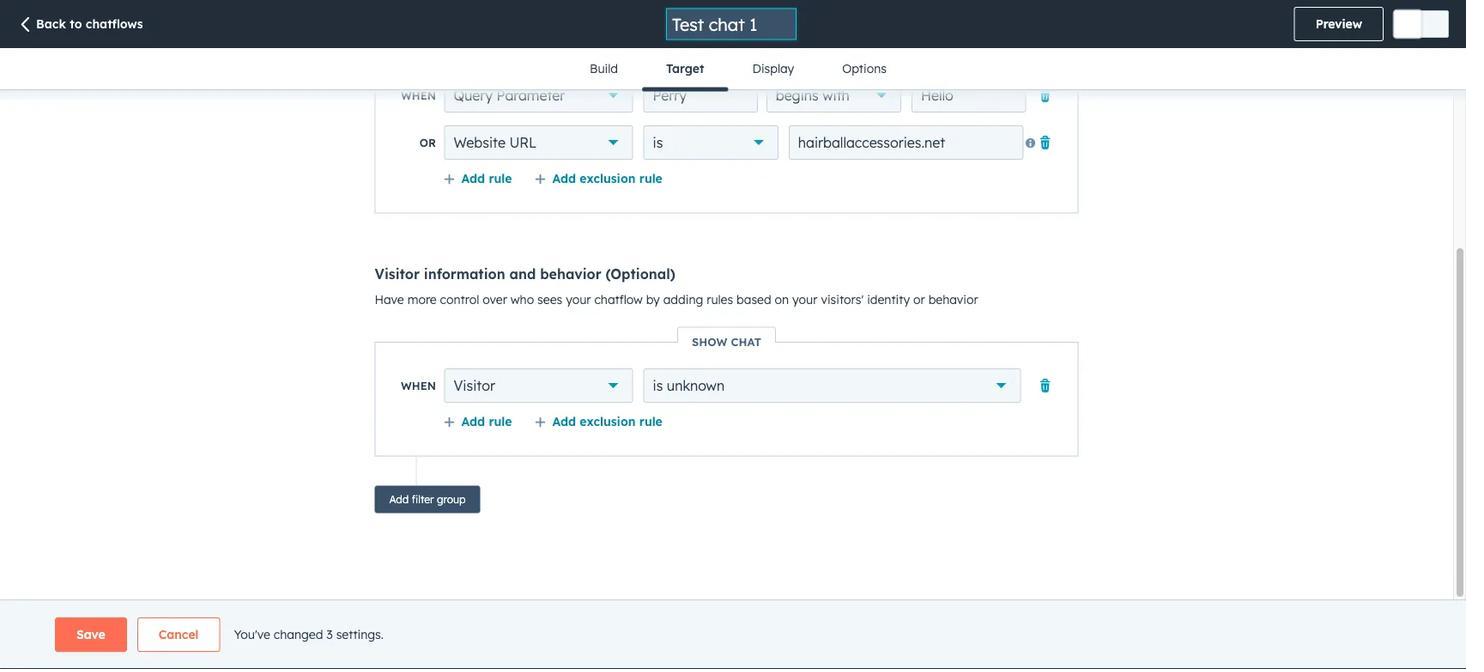 Task type: locate. For each thing, give the bounding box(es) containing it.
add filter group
[[390, 493, 466, 506]]

exclusion down visitor popup button
[[580, 414, 636, 429]]

adding
[[664, 292, 704, 307]]

or
[[420, 136, 436, 150]]

None field
[[671, 12, 764, 36]]

0 vertical spatial add exclusion rule
[[553, 171, 663, 186]]

0 horizontal spatial visitor
[[375, 265, 420, 283]]

display button
[[729, 48, 819, 89]]

display
[[753, 61, 795, 76]]

2 is from the top
[[653, 377, 663, 395]]

add exclusion rule button down visitor popup button
[[535, 414, 663, 429]]

chat
[[731, 335, 762, 349]]

1 horizontal spatial visitor
[[454, 377, 495, 395]]

1 vertical spatial add exclusion rule
[[553, 414, 663, 429]]

1 vertical spatial add exclusion rule button
[[535, 414, 663, 429]]

2 add exclusion rule from the top
[[553, 414, 663, 429]]

unknown
[[667, 377, 725, 395]]

Name text field
[[644, 79, 759, 113]]

add exclusion rule for 1st add rule button from the bottom add exclusion rule button
[[553, 414, 663, 429]]

add exclusion rule
[[553, 171, 663, 186], [553, 414, 663, 429]]

visitor for visitor information and  behavior (optional)
[[375, 265, 420, 283]]

your right sees
[[566, 292, 591, 307]]

1 add rule from the top
[[462, 171, 512, 186]]

0 vertical spatial add rule
[[462, 171, 512, 186]]

show chat link
[[678, 335, 776, 349]]

is left unknown
[[653, 377, 663, 395]]

2 exclusion from the top
[[580, 414, 636, 429]]

behavior right or
[[929, 292, 979, 307]]

1 add exclusion rule from the top
[[553, 171, 663, 186]]

1 vertical spatial is
[[653, 377, 663, 395]]

add rule down visitor popup button
[[462, 414, 512, 429]]

behavior up sees
[[540, 265, 602, 283]]

exclusion
[[580, 171, 636, 186], [580, 414, 636, 429]]

1 vertical spatial behavior
[[929, 292, 979, 307]]

your right on
[[793, 292, 818, 307]]

is unknown button
[[644, 369, 1022, 403]]

query parameter
[[454, 87, 565, 104]]

1 is from the top
[[653, 134, 663, 152]]

group
[[437, 493, 466, 506]]

parameter
[[497, 87, 565, 104]]

add filter group button
[[375, 486, 480, 514]]

add exclusion rule button for 1st add rule button from the bottom
[[535, 414, 663, 429]]

preview button
[[1295, 7, 1385, 41]]

based
[[737, 292, 772, 307]]

add rule button down website
[[444, 171, 512, 186]]

begins with button
[[767, 79, 902, 113]]

settings.
[[336, 627, 384, 642]]

2 when from the top
[[401, 379, 436, 393]]

add exclusion rule button for first add rule button
[[535, 171, 663, 186]]

is for is
[[653, 134, 663, 152]]

cancel
[[159, 627, 199, 642]]

back to chatflows
[[36, 16, 143, 31]]

more
[[408, 292, 437, 307]]

1 vertical spatial when
[[401, 379, 436, 393]]

control
[[440, 292, 480, 307]]

save
[[76, 627, 105, 642]]

identity
[[868, 292, 911, 307]]

1 when from the top
[[401, 89, 436, 103]]

0 vertical spatial is
[[653, 134, 663, 152]]

add rule button down visitor popup button
[[444, 414, 512, 429]]

0 vertical spatial add exclusion rule button
[[535, 171, 663, 186]]

rule
[[489, 171, 512, 186], [640, 171, 663, 186], [489, 414, 512, 429], [640, 414, 663, 429]]

begins
[[776, 87, 819, 104]]

add exclusion rule down 'website url' "popup button"
[[553, 171, 663, 186]]

1 vertical spatial add rule
[[462, 414, 512, 429]]

navigation
[[566, 48, 911, 91]]

behavior
[[540, 265, 602, 283], [929, 292, 979, 307]]

add exclusion rule button down 'website url' "popup button"
[[535, 171, 663, 186]]

add rule
[[462, 171, 512, 186], [462, 414, 512, 429]]

1 add exclusion rule button from the top
[[535, 171, 663, 186]]

1 vertical spatial add rule button
[[444, 414, 512, 429]]

is
[[653, 134, 663, 152], [653, 377, 663, 395]]

add rule down website
[[462, 171, 512, 186]]

exclusion for 1st add rule button from the bottom
[[580, 414, 636, 429]]

information
[[424, 265, 506, 283]]

0 vertical spatial exclusion
[[580, 171, 636, 186]]

1 horizontal spatial your
[[793, 292, 818, 307]]

website
[[454, 134, 506, 152]]

1 exclusion from the top
[[580, 171, 636, 186]]

with
[[823, 87, 850, 104]]

is down name text field
[[653, 134, 663, 152]]

add
[[462, 171, 485, 186], [553, 171, 576, 186], [462, 414, 485, 429], [553, 414, 576, 429], [390, 493, 409, 506]]

exclusion down 'website url' "popup button"
[[580, 171, 636, 186]]

sees
[[538, 292, 563, 307]]

0 vertical spatial visitor
[[375, 265, 420, 283]]

when
[[401, 89, 436, 103], [401, 379, 436, 393]]

your
[[566, 292, 591, 307], [793, 292, 818, 307]]

exclusion for first add rule button
[[580, 171, 636, 186]]

0 vertical spatial add rule button
[[444, 171, 512, 186]]

back to chatflows button
[[17, 16, 143, 35]]

begins with
[[776, 87, 850, 104]]

target button
[[642, 48, 729, 91]]

save button
[[55, 618, 127, 652]]

2 add rule from the top
[[462, 414, 512, 429]]

visitor inside popup button
[[454, 377, 495, 395]]

(optional)
[[606, 265, 676, 283]]

add rule button
[[444, 171, 512, 186], [444, 414, 512, 429]]

1 horizontal spatial behavior
[[929, 292, 979, 307]]

2 add rule button from the top
[[444, 414, 512, 429]]

options
[[843, 61, 887, 76]]

add exclusion rule button
[[535, 171, 663, 186], [535, 414, 663, 429]]

visitor
[[375, 265, 420, 283], [454, 377, 495, 395]]

2 add exclusion rule button from the top
[[535, 414, 663, 429]]

and
[[510, 265, 536, 283]]

preview
[[1316, 16, 1363, 31]]

0 horizontal spatial your
[[566, 292, 591, 307]]

add exclusion rule down visitor popup button
[[553, 414, 663, 429]]

1 vertical spatial visitor
[[454, 377, 495, 395]]

0 vertical spatial when
[[401, 89, 436, 103]]

1 vertical spatial exclusion
[[580, 414, 636, 429]]

show
[[692, 335, 728, 349]]

show chat
[[692, 335, 762, 349]]

navigation containing build
[[566, 48, 911, 91]]

0 vertical spatial behavior
[[540, 265, 602, 283]]



Task type: vqa. For each thing, say whether or not it's contained in the screenshot.
Cancel button
yes



Task type: describe. For each thing, give the bounding box(es) containing it.
url
[[510, 134, 537, 152]]

visitor for visitor
[[454, 377, 495, 395]]

visitor information and  behavior (optional)
[[375, 265, 676, 283]]

rule down website url
[[489, 171, 512, 186]]

rule down is popup button
[[640, 171, 663, 186]]

website url button
[[444, 126, 633, 160]]

back
[[36, 16, 66, 31]]

Value text field
[[912, 79, 1027, 113]]

options button
[[819, 48, 911, 89]]

over
[[483, 292, 508, 307]]

cancel button
[[137, 618, 220, 652]]

visitors'
[[821, 292, 864, 307]]

you've
[[234, 627, 270, 642]]

website url
[[454, 134, 537, 152]]

visitor button
[[444, 369, 633, 403]]

is unknown
[[653, 377, 725, 395]]

filter
[[412, 493, 434, 506]]

add rule for first add rule button
[[462, 171, 512, 186]]

1 add rule button from the top
[[444, 171, 512, 186]]

who
[[511, 292, 534, 307]]

0 horizontal spatial behavior
[[540, 265, 602, 283]]

when for query parameter
[[401, 89, 436, 103]]

or
[[914, 292, 926, 307]]

add exclusion rule for first add rule button add exclusion rule button
[[553, 171, 663, 186]]

changed
[[274, 627, 323, 642]]

on
[[775, 292, 789, 307]]

target
[[666, 61, 705, 76]]

is button
[[644, 126, 779, 160]]

query
[[454, 87, 493, 104]]

to
[[70, 16, 82, 31]]

when for visitor
[[401, 379, 436, 393]]

build
[[590, 61, 618, 76]]

is for is unknown
[[653, 377, 663, 395]]

build button
[[566, 48, 642, 89]]

query parameter button
[[444, 79, 633, 113]]

rules
[[707, 292, 734, 307]]

rule down is unknown
[[640, 414, 663, 429]]

chatflows
[[86, 16, 143, 31]]

by
[[646, 292, 660, 307]]

rule down visitor popup button
[[489, 414, 512, 429]]

add rule for 1st add rule button from the bottom
[[462, 414, 512, 429]]

have
[[375, 292, 404, 307]]

2 your from the left
[[793, 292, 818, 307]]

have more control over who sees your chatflow by adding rules based on your visitors' identity or behavior
[[375, 292, 979, 307]]

3
[[327, 627, 333, 642]]

you've changed 3 settings.
[[234, 627, 384, 642]]

chatflow
[[595, 292, 643, 307]]

yoursite.com text field
[[789, 126, 1024, 160]]

1 your from the left
[[566, 292, 591, 307]]



